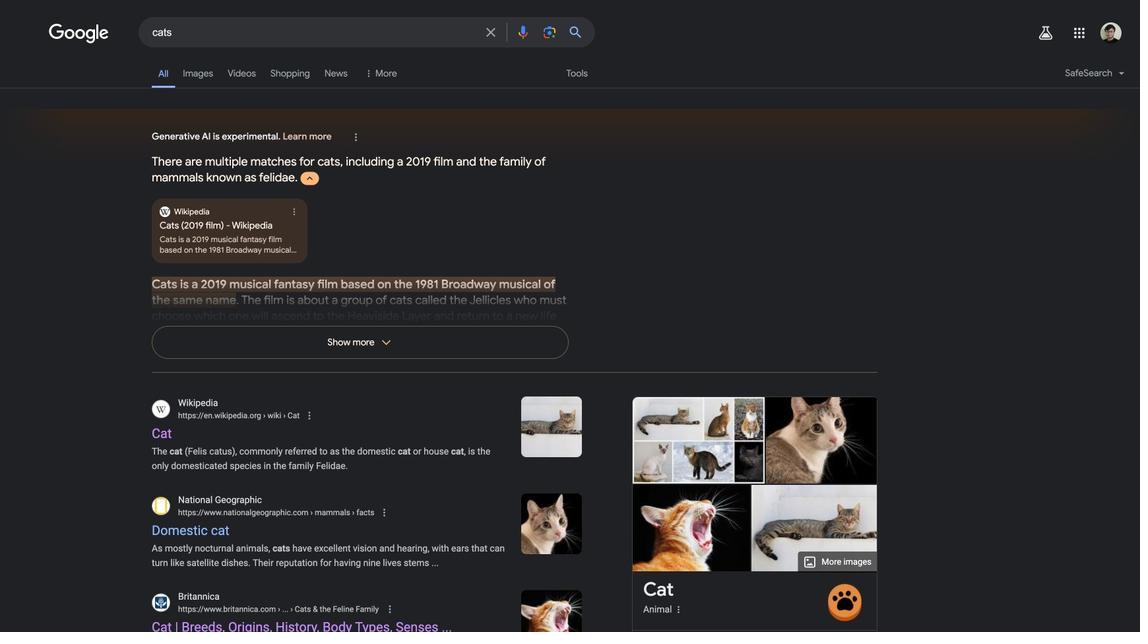 Task type: locate. For each thing, give the bounding box(es) containing it.
None text field
[[178, 410, 300, 422], [178, 604, 379, 616], [178, 410, 300, 422], [178, 604, 379, 616]]

Search text field
[[153, 25, 475, 42]]

cats from www.nationalgeographic.com image
[[522, 494, 582, 554]]

None search field
[[0, 17, 596, 48]]

navigation
[[0, 58, 1141, 96]]

search by image image
[[542, 24, 558, 40]]

cat | breeds, origins, history, body types, senses, behavior ... image
[[633, 485, 753, 572]]

more options image
[[674, 605, 684, 615]]

domestic cat image
[[767, 373, 877, 484]]

None text field
[[261, 411, 300, 421], [178, 507, 375, 519], [309, 508, 375, 517], [276, 605, 379, 614], [261, 411, 300, 421], [178, 507, 375, 519], [309, 508, 375, 517], [276, 605, 379, 614]]

upload.wikimedia.org/wikipedia/commons/0/0b/cat_po... image
[[633, 397, 765, 484]]

heading
[[644, 580, 674, 601]]

cats from en.wikipedia.org image
[[522, 397, 582, 458]]



Task type: describe. For each thing, give the bounding box(es) containing it.
google image
[[49, 24, 110, 44]]

more options image
[[673, 603, 686, 617]]

cats from www.britannica.com image
[[522, 591, 582, 633]]

search by voice image
[[516, 24, 532, 40]]

search labs image
[[1038, 25, 1054, 41]]

cat - wikipedia image
[[748, 485, 889, 572]]



Task type: vqa. For each thing, say whether or not it's contained in the screenshot.
the Mon, Feb 26 element
no



